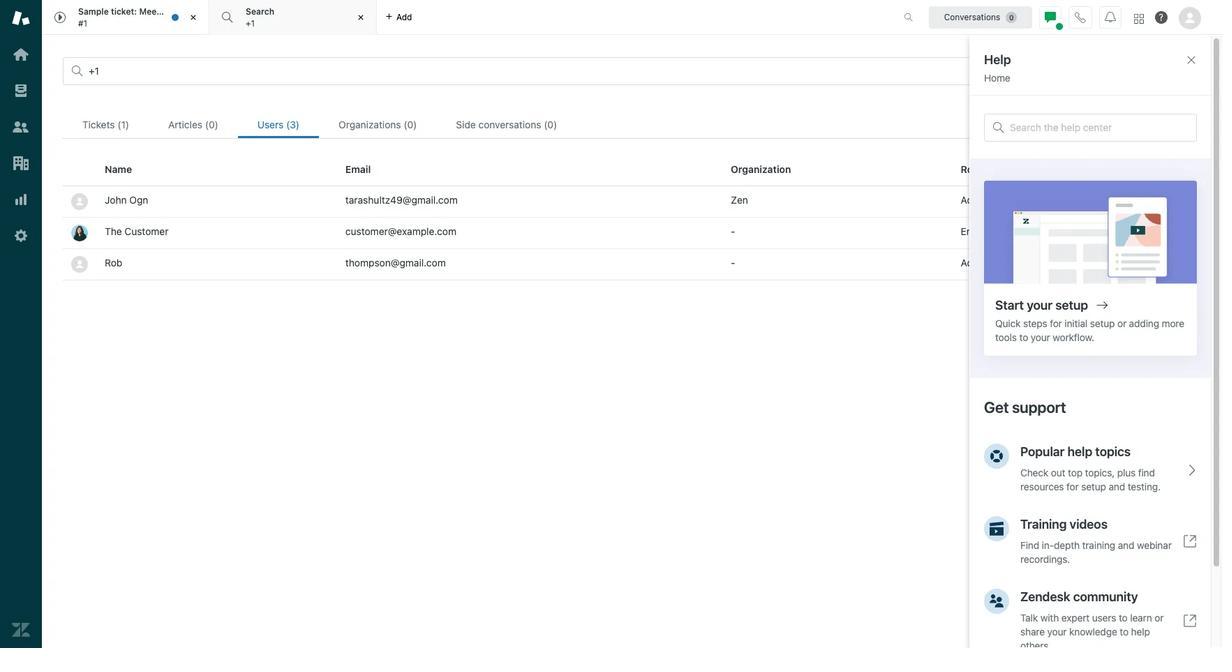 Task type: describe. For each thing, give the bounding box(es) containing it.
articles (0)
[[168, 119, 219, 131]]

customers image
[[12, 118, 30, 136]]

zendesk image
[[12, 622, 30, 640]]

customer
[[125, 226, 169, 237]]

ago for customer@example.com
[[1177, 226, 1194, 237]]

close image
[[354, 10, 368, 24]]

users (3) tab
[[238, 111, 319, 138]]

users (3)
[[258, 119, 300, 131]]

views image
[[12, 82, 30, 100]]

minutes
[[1138, 226, 1174, 237]]

tickets (1)
[[82, 119, 129, 131]]

#1
[[78, 18, 87, 28]]

tab list containing tickets (1)
[[63, 111, 1202, 139]]

+1
[[246, 18, 255, 28]]

users
[[258, 119, 284, 131]]

john ogn
[[105, 194, 148, 206]]

conversations
[[479, 119, 542, 131]]

get help image
[[1156, 11, 1168, 24]]

sample
[[78, 6, 109, 17]]

row containing john ogn
[[63, 186, 1202, 218]]

user
[[981, 226, 1001, 237]]

side conversations (0) tab
[[437, 111, 577, 138]]

button displays agent's chat status as online. image
[[1046, 12, 1057, 23]]

meet
[[139, 6, 160, 17]]

(3)
[[286, 119, 300, 131]]

the
[[162, 6, 176, 17]]

ago for thompson@gmail.com
[[1170, 257, 1187, 269]]

conversations button
[[930, 6, 1033, 28]]

Search: text field
[[89, 65, 1010, 78]]

thompson@gmail.com
[[346, 257, 446, 269]]

ticket:
[[111, 6, 137, 17]]

notifications image
[[1106, 12, 1117, 23]]

tabs tab list
[[42, 0, 890, 35]]

organizations (0) tab
[[319, 111, 437, 138]]

organizations (0)
[[339, 119, 417, 131]]

avatar image for the
[[71, 225, 88, 242]]

tickets (1) tab
[[63, 111, 149, 138]]

zendesk support image
[[12, 9, 30, 27]]

clear search image
[[999, 66, 1010, 77]]

zen
[[731, 194, 749, 206]]

3 (0) from the left
[[544, 119, 558, 131]]

(0) for articles (0)
[[205, 119, 219, 131]]

5 minutes ago
[[1130, 226, 1194, 237]]

admin for zen
[[961, 194, 990, 206]]

1 minute ago for -
[[1130, 257, 1187, 269]]

(0) for organizations (0)
[[404, 119, 417, 131]]

get started image
[[12, 45, 30, 64]]

john
[[105, 194, 127, 206]]

sample ticket: meet the ticket #1
[[78, 6, 201, 28]]

5
[[1130, 226, 1136, 237]]

ticket
[[178, 6, 201, 17]]

add
[[397, 12, 412, 22]]

tickets
[[82, 119, 115, 131]]

- for end user
[[731, 226, 736, 237]]

email
[[346, 163, 371, 175]]

organizations image
[[12, 154, 30, 173]]

the customer
[[105, 226, 169, 237]]

ogn
[[129, 194, 148, 206]]

minute for zen
[[1137, 194, 1168, 206]]

ago for tarashultz49@gmail.com
[[1170, 194, 1187, 206]]

tarashultz49@gmail.com
[[346, 194, 458, 206]]



Task type: vqa. For each thing, say whether or not it's contained in the screenshot.


Task type: locate. For each thing, give the bounding box(es) containing it.
ago right minutes
[[1177, 226, 1194, 237]]

1 - from the top
[[731, 226, 736, 237]]

avatar image
[[71, 193, 88, 210], [71, 225, 88, 242], [71, 256, 88, 273]]

1 vertical spatial 1 minute ago
[[1130, 257, 1187, 269]]

3 row from the top
[[63, 249, 1202, 280]]

(0)
[[205, 119, 219, 131], [404, 119, 417, 131], [544, 119, 558, 131]]

tab list
[[63, 111, 1202, 139]]

2 1 minute ago from the top
[[1130, 257, 1187, 269]]

avatar image left john
[[71, 193, 88, 210]]

(0) inside tab
[[205, 119, 219, 131]]

row containing rob
[[63, 249, 1202, 280]]

zendesk products image
[[1135, 14, 1145, 23]]

row containing the customer
[[63, 218, 1202, 249]]

1 horizontal spatial (0)
[[404, 119, 417, 131]]

1
[[1130, 194, 1134, 206], [1130, 257, 1134, 269]]

end user
[[961, 226, 1001, 237]]

2 minute from the top
[[1137, 257, 1168, 269]]

articles
[[168, 119, 203, 131]]

close image
[[186, 10, 200, 24]]

minute
[[1137, 194, 1168, 206], [1137, 257, 1168, 269]]

main element
[[0, 0, 42, 649]]

(1)
[[118, 119, 129, 131]]

1 admin from the top
[[961, 194, 990, 206]]

0 horizontal spatial (0)
[[205, 119, 219, 131]]

1 1 minute ago from the top
[[1130, 194, 1187, 206]]

2 vertical spatial avatar image
[[71, 256, 88, 273]]

- for admin
[[731, 257, 736, 269]]

admin down role
[[961, 194, 990, 206]]

2 - from the top
[[731, 257, 736, 269]]

admin down end user
[[961, 257, 990, 269]]

2 vertical spatial ago
[[1170, 257, 1187, 269]]

avatar image left the
[[71, 225, 88, 242]]

tab containing search
[[210, 0, 377, 35]]

2 admin from the top
[[961, 257, 990, 269]]

name
[[105, 163, 132, 175]]

1 for -
[[1130, 257, 1134, 269]]

0 vertical spatial minute
[[1137, 194, 1168, 206]]

1 minute ago for zen
[[1130, 194, 1187, 206]]

1 avatar image from the top
[[71, 193, 88, 210]]

1 minute from the top
[[1137, 194, 1168, 206]]

2 horizontal spatial (0)
[[544, 119, 558, 131]]

1 vertical spatial 1
[[1130, 257, 1134, 269]]

tab containing sample ticket: meet the ticket
[[42, 0, 210, 35]]

admin for -
[[961, 257, 990, 269]]

the
[[105, 226, 122, 237]]

organizations
[[339, 119, 401, 131]]

2 1 from the top
[[1130, 257, 1134, 269]]

1 row from the top
[[63, 186, 1202, 218]]

1 vertical spatial ago
[[1177, 226, 1194, 237]]

search +1
[[246, 6, 275, 28]]

(0) right conversations
[[544, 119, 558, 131]]

1 minute ago
[[1130, 194, 1187, 206], [1130, 257, 1187, 269]]

(0) right organizations
[[404, 119, 417, 131]]

avatar image for john
[[71, 193, 88, 210]]

admin
[[961, 194, 990, 206], [961, 257, 990, 269]]

0 vertical spatial 1 minute ago
[[1130, 194, 1187, 206]]

3 avatar image from the top
[[71, 256, 88, 273]]

1 up 5
[[1130, 194, 1134, 206]]

1 vertical spatial -
[[731, 257, 736, 269]]

1 down 5
[[1130, 257, 1134, 269]]

add button
[[377, 0, 421, 34]]

1 vertical spatial minute
[[1137, 257, 1168, 269]]

(0) right articles
[[205, 119, 219, 131]]

1 vertical spatial admin
[[961, 257, 990, 269]]

ago up 5 minutes ago
[[1170, 194, 1187, 206]]

1 minute ago up minutes
[[1130, 194, 1187, 206]]

tab
[[42, 0, 210, 35], [210, 0, 377, 35]]

side conversations (0)
[[456, 119, 558, 131]]

search
[[246, 6, 275, 17]]

1 minute ago down minutes
[[1130, 257, 1187, 269]]

1 for zen
[[1130, 194, 1134, 206]]

conversations
[[945, 12, 1001, 22]]

0 vertical spatial avatar image
[[71, 193, 88, 210]]

admin image
[[12, 227, 30, 245]]

customer@example.com
[[346, 226, 457, 237]]

0 vertical spatial admin
[[961, 194, 990, 206]]

ago down 5 minutes ago
[[1170, 257, 1187, 269]]

1 tab from the left
[[42, 0, 210, 35]]

2 tab from the left
[[210, 0, 377, 35]]

minute up minutes
[[1137, 194, 1168, 206]]

1 1 from the top
[[1130, 194, 1134, 206]]

minute for -
[[1137, 257, 1168, 269]]

0 vertical spatial -
[[731, 226, 736, 237]]

0 vertical spatial ago
[[1170, 194, 1187, 206]]

2 (0) from the left
[[404, 119, 417, 131]]

reporting image
[[12, 191, 30, 209]]

minute down minutes
[[1137, 257, 1168, 269]]

avatar image left rob
[[71, 256, 88, 273]]

organization
[[731, 163, 792, 175]]

1 (0) from the left
[[205, 119, 219, 131]]

2 avatar image from the top
[[71, 225, 88, 242]]

role
[[961, 163, 982, 175]]

side
[[456, 119, 476, 131]]

0 vertical spatial 1
[[1130, 194, 1134, 206]]

ago
[[1170, 194, 1187, 206], [1177, 226, 1194, 237], [1170, 257, 1187, 269]]

rob
[[105, 257, 122, 269]]

end
[[961, 226, 979, 237]]

row
[[63, 186, 1202, 218], [63, 218, 1202, 249], [63, 249, 1202, 280]]

1 vertical spatial avatar image
[[71, 225, 88, 242]]

-
[[731, 226, 736, 237], [731, 257, 736, 269]]

articles (0) tab
[[149, 111, 238, 138]]

2 row from the top
[[63, 218, 1202, 249]]



